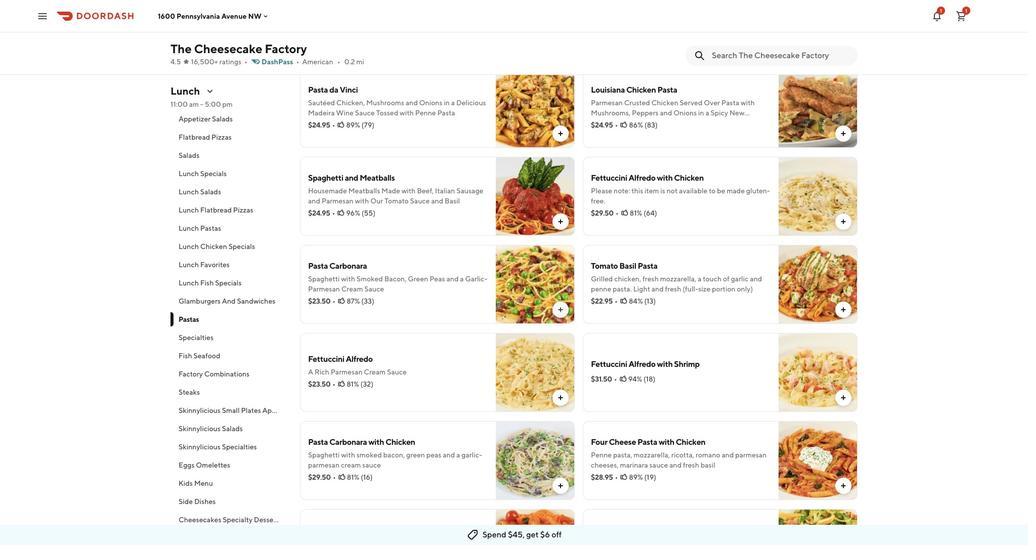 Task type: describe. For each thing, give the bounding box(es) containing it.
pasta inside the four cheese pasta with chicken penne pasta, mozzarella, ricotta, romano and parmesan cheeses, marinara sauce and fresh basil
[[638, 437, 657, 447]]

lunch fish specials button
[[171, 274, 288, 292]]

• for pasta da vinci
[[332, 121, 335, 129]]

$31.50 •
[[591, 375, 617, 383]]

glamburgers
[[179, 297, 221, 305]]

plates
[[241, 406, 261, 414]]

$45,
[[508, 530, 525, 540]]

avenue
[[221, 12, 247, 20]]

4.5
[[171, 58, 181, 66]]

louisiana chicken pasta parmesan crusted chicken served over pasta with mushrooms, peppers and onions in a spicy new orleans sauce
[[591, 85, 755, 127]]

spaghetti and meatballs image
[[496, 157, 575, 236]]

$24.95 • for spaghetti
[[308, 209, 335, 217]]

italian
[[435, 187, 455, 195]]

fresh for chicken
[[683, 461, 699, 469]]

chicken inside fettuccini alfredo with chicken please note: this item is not available to be made gluten- free.
[[674, 173, 704, 183]]

get
[[526, 530, 539, 540]]

free.
[[591, 197, 606, 205]]

(32)
[[361, 380, 373, 388]]

of inside shrimp and chicken sauteed with tomato, onions and peppers in a very spicy cajun sauce. all on top of fresh linguini (full-size portion only)
[[460, 21, 467, 29]]

spaghetti inside pasta carbonara with chicken spaghetti with smoked bacon, green peas and a garlic- parmesan cream sauce
[[308, 451, 340, 459]]

0 vertical spatial meatballs
[[360, 173, 395, 183]]

96% (55)
[[346, 209, 375, 217]]

with inside fettuccini alfredo with chicken please note: this item is not available to be made gluten- free.
[[657, 173, 673, 183]]

1 vertical spatial meatballs
[[348, 187, 380, 195]]

sauce inside the four cheese pasta with chicken penne pasta, mozzarella, ricotta, romano and parmesan cheeses, marinara sauce and fresh basil
[[650, 461, 668, 469]]

0 horizontal spatial fresh
[[643, 275, 659, 283]]

cajun
[[384, 21, 403, 29]]

1 for 1 items, open order cart image
[[966, 7, 968, 13]]

0 vertical spatial specials
[[200, 170, 227, 178]]

sauce inside louisiana chicken pasta parmesan crusted chicken served over pasta with mushrooms, peppers and onions in a spicy new orleans sauce
[[618, 119, 638, 127]]

cheesecakes
[[179, 516, 221, 524]]

steaks
[[179, 388, 200, 396]]

sauce inside fettuccini alfredo a rich parmesan cream sauce
[[387, 368, 407, 376]]

$31.50
[[591, 375, 612, 383]]

1600
[[158, 12, 175, 20]]

in inside shrimp and chicken sauteed with tomato, onions and peppers in a very spicy cajun sauce. all on top of fresh linguini (full-size portion only)
[[336, 21, 342, 29]]

chicken inside shrimp and chicken sauteed with tomato, onions and peppers in a very spicy cajun sauce. all on top of fresh linguini (full-size portion only)
[[346, 11, 373, 19]]

da
[[329, 85, 338, 95]]

tomato basil pasta image
[[779, 245, 858, 324]]

skinnylicious for skinnylicious small plates appetizers
[[179, 406, 221, 414]]

gluten-
[[746, 187, 770, 195]]

a inside shrimp and chicken sauteed with tomato, onions and peppers in a very spicy cajun sauce. all on top of fresh linguini (full-size portion only)
[[344, 21, 347, 29]]

parmesan inside pasta carbonara with chicken spaghetti with smoked bacon, green peas and a garlic- parmesan cream sauce
[[308, 461, 340, 469]]

lunch for lunch chicken specials
[[179, 242, 199, 251]]

note:
[[614, 187, 630, 195]]

louisiana
[[591, 85, 625, 95]]

$29.50 • for fettuccini
[[591, 209, 619, 217]]

sauce inside pasta carbonara spaghetti with smoked bacon, green peas and a garlic- parmesan cream sauce
[[365, 285, 384, 293]]

$28.95
[[591, 473, 613, 481]]

sauce inside pasta da vinci sautéed chicken, mushrooms and onions in a delicious madeira wine sauce tossed with penne pasta
[[355, 109, 375, 117]]

$29.50 for pasta
[[308, 473, 331, 481]]

add item to cart image for carbonara
[[557, 482, 565, 490]]

pasta carbonara with chicken image
[[496, 421, 575, 500]]

skinnylicious small plates appetizers
[[179, 406, 298, 414]]

side dishes button
[[171, 492, 288, 511]]

pasta da vinci image
[[496, 69, 575, 148]]

fettuccini for fettuccini alfredo
[[308, 354, 345, 364]]

add item to cart image for da
[[557, 130, 565, 138]]

81% for pasta carbonara with chicken
[[347, 473, 360, 481]]

pasta,
[[613, 451, 633, 459]]

four cheese pasta image
[[779, 0, 858, 60]]

81% for fettuccini alfredo with chicken
[[630, 209, 642, 217]]

lunch for lunch pastas
[[179, 224, 199, 232]]

0 horizontal spatial pastas
[[179, 315, 199, 323]]

lunch chicken specials
[[179, 242, 255, 251]]

carbonara for with
[[329, 437, 367, 447]]

pastas inside button
[[200, 224, 221, 232]]

89% (79)
[[346, 121, 375, 129]]

skinnylicious specialties
[[179, 443, 257, 451]]

lunch for lunch fish specials
[[179, 279, 199, 287]]

onions inside pasta da vinci sautéed chicken, mushrooms and onions in a delicious madeira wine sauce tossed with penne pasta
[[419, 99, 443, 107]]

with inside shrimp and chicken sauteed with tomato, onions and peppers in a very spicy cajun sauce. all on top of fresh linguini (full-size portion only)
[[403, 11, 417, 19]]

tossed
[[376, 109, 398, 117]]

sausage
[[457, 187, 484, 195]]

tomato inside tomato basil pasta grilled chicken, fresh mozzarella, a touch of garlic and penne pasta. light and fresh (full-size portion only)
[[591, 261, 618, 271]]

• down 'the cheesecake factory'
[[245, 58, 247, 66]]

favorites
[[200, 261, 230, 269]]

1600 pennsylvania avenue nw button
[[158, 12, 270, 20]]

cajun jambalaya pasta image
[[496, 0, 575, 60]]

garlic-
[[465, 275, 488, 283]]

skinnylicious for skinnylicious salads
[[179, 425, 221, 433]]

wine
[[336, 109, 354, 117]]

add item to cart image for basil
[[840, 306, 848, 314]]

add item to cart image for four cheese pasta with chicken
[[840, 482, 848, 490]]

lunch for lunch flatbread pizzas
[[179, 206, 199, 214]]

a inside pasta da vinci sautéed chicken, mushrooms and onions in a delicious madeira wine sauce tossed with penne pasta
[[451, 99, 455, 107]]

fresh for chicken,
[[665, 285, 681, 293]]

mushrooms,
[[591, 109, 631, 117]]

chicken inside the four cheese pasta with chicken penne pasta, mozzarella, ricotta, romano and parmesan cheeses, marinara sauce and fresh basil
[[676, 437, 706, 447]]

salads for lunch
[[200, 188, 221, 196]]

flatbread pizzas
[[179, 133, 232, 141]]

onions inside shrimp and chicken sauteed with tomato, onions and peppers in a very spicy cajun sauce. all on top of fresh linguini (full-size portion only)
[[445, 11, 469, 19]]

(79)
[[362, 121, 375, 129]]

add item to cart image for fettuccini alfredo with chicken
[[840, 218, 848, 226]]

fish seafood button
[[171, 347, 288, 365]]

penne inside pasta da vinci sautéed chicken, mushrooms and onions in a delicious madeira wine sauce tossed with penne pasta
[[415, 109, 436, 117]]

onions inside louisiana chicken pasta parmesan crusted chicken served over pasta with mushrooms, peppers and onions in a spicy new orleans sauce
[[674, 109, 697, 117]]

(55)
[[362, 209, 375, 217]]

lunch pastas
[[179, 224, 221, 232]]

omelettes
[[196, 461, 230, 469]]

• for fettuccini alfredo with chicken
[[616, 209, 619, 217]]

delicious
[[456, 99, 486, 107]]

81% (16)
[[347, 473, 373, 481]]

to
[[709, 187, 716, 195]]

$24.95 for spaghetti
[[308, 209, 330, 217]]

kids
[[179, 479, 193, 487]]

ricotta,
[[672, 451, 694, 459]]

basil
[[701, 461, 716, 469]]

skinnylicious salads
[[179, 425, 243, 433]]

be
[[717, 187, 726, 195]]

cream inside fettuccini alfredo a rich parmesan cream sauce
[[364, 368, 386, 376]]

fettuccini up $31.50 •
[[591, 359, 627, 369]]

$29.50 for fettuccini
[[591, 209, 614, 217]]

only) inside shrimp and chicken sauteed with tomato, onions and peppers in a very spicy cajun sauce. all on top of fresh linguini (full-size portion only)
[[392, 31, 408, 39]]

bacon,
[[383, 451, 405, 459]]

0 horizontal spatial fish
[[179, 352, 192, 360]]

with inside the four cheese pasta with chicken penne pasta, mozzarella, ricotta, romano and parmesan cheeses, marinara sauce and fresh basil
[[659, 437, 675, 447]]

(18)
[[644, 375, 656, 383]]

factory combinations
[[179, 370, 250, 378]]

appetizer
[[179, 115, 211, 123]]

the cheesecake factory
[[171, 42, 307, 56]]

pasta inside tomato basil pasta grilled chicken, fresh mozzarella, a touch of garlic and penne pasta. light and fresh (full-size portion only)
[[638, 261, 658, 271]]

1 vertical spatial flatbread
[[200, 206, 232, 214]]

and inside louisiana chicken pasta parmesan crusted chicken served over pasta with mushrooms, peppers and onions in a spicy new orleans sauce
[[660, 109, 672, 117]]

1 button
[[951, 6, 972, 26]]

$23.50 for pasta
[[308, 297, 331, 305]]

salads inside "button"
[[179, 151, 200, 159]]

86%
[[629, 121, 643, 129]]

pasta inside pasta carbonara with chicken spaghetti with smoked bacon, green peas and a garlic- parmesan cream sauce
[[308, 437, 328, 447]]

89% for vinci
[[346, 121, 360, 129]]

$24.95 • for louisiana
[[591, 121, 618, 129]]

spicy inside shrimp and chicken sauteed with tomato, onions and peppers in a very spicy cajun sauce. all on top of fresh linguini (full-size portion only)
[[365, 21, 382, 29]]

$22.95 •
[[591, 297, 618, 305]]

off
[[552, 530, 562, 540]]

menu
[[194, 479, 213, 487]]

alfredo for fettuccini alfredo with chicken
[[629, 173, 656, 183]]

1 horizontal spatial factory
[[265, 42, 307, 56]]

peppers inside shrimp and chicken sauteed with tomato, onions and peppers in a very spicy cajun sauce. all on top of fresh linguini (full-size portion only)
[[308, 21, 335, 29]]

lunch specials
[[179, 170, 227, 178]]

smoked
[[357, 275, 383, 283]]

basil inside tomato basil pasta grilled chicken, fresh mozzarella, a touch of garlic and penne pasta. light and fresh (full-size portion only)
[[620, 261, 637, 271]]

made
[[382, 187, 400, 195]]

0.2
[[344, 58, 355, 66]]

89% (19)
[[629, 473, 656, 481]]

salads for appetizer
[[212, 115, 233, 123]]

fettuccini for fettuccini alfredo with chicken
[[591, 173, 627, 183]]

cheesecakes specialty desserts
[[179, 516, 282, 524]]

add item to cart image for alfredo
[[557, 394, 565, 402]]

a inside louisiana chicken pasta parmesan crusted chicken served over pasta with mushrooms, peppers and onions in a spicy new orleans sauce
[[706, 109, 709, 117]]

green
[[408, 275, 428, 283]]

evelyn's
[[591, 525, 620, 535]]

seafood
[[194, 352, 220, 360]]

only) inside tomato basil pasta grilled chicken, fresh mozzarella, a touch of garlic and penne pasta. light and fresh (full-size portion only)
[[737, 285, 753, 293]]

carbonara for spaghetti
[[329, 261, 367, 271]]

1 horizontal spatial specialties
[[222, 443, 257, 451]]

• for louisiana chicken pasta
[[615, 121, 618, 129]]

spend $45, get $6 off
[[483, 530, 562, 540]]

basil inside spaghetti and meatballs housemade meatballs made with beef, italian sausage and parmesan with our tomato sauce and basil
[[445, 197, 460, 205]]

notification bell image
[[931, 10, 943, 22]]

spicy inside louisiana chicken pasta parmesan crusted chicken served over pasta with mushrooms, peppers and onions in a spicy new orleans sauce
[[711, 109, 728, 117]]

1 items, open order cart image
[[956, 10, 968, 22]]

add item to cart image for spaghetti and meatballs
[[557, 218, 565, 226]]

skinnylicious small plates appetizers button
[[171, 401, 298, 420]]

cheesecake
[[194, 42, 262, 56]]

• left the 0.2
[[337, 58, 340, 66]]

peppers inside louisiana chicken pasta parmesan crusted chicken served over pasta with mushrooms, peppers and onions in a spicy new orleans sauce
[[632, 109, 659, 117]]

and inside pasta carbonara with chicken spaghetti with smoked bacon, green peas and a garlic- parmesan cream sauce
[[443, 451, 455, 459]]

87% (33)
[[347, 297, 374, 305]]

linguini
[[308, 31, 334, 39]]

add item to cart image for chicken
[[840, 130, 848, 138]]

chicken left served
[[652, 99, 679, 107]]

beef,
[[417, 187, 434, 195]]



Task type: vqa. For each thing, say whether or not it's contained in the screenshot.
SUSHI
no



Task type: locate. For each thing, give the bounding box(es) containing it.
0 vertical spatial skinnylicious
[[179, 406, 221, 414]]

sauce
[[355, 109, 375, 117], [618, 119, 638, 127], [410, 197, 430, 205], [365, 285, 384, 293], [387, 368, 407, 376]]

0 vertical spatial $29.50 •
[[591, 209, 619, 217]]

0 horizontal spatial 1
[[940, 7, 942, 13]]

american
[[302, 58, 333, 66]]

$23.50 left 87%
[[308, 297, 331, 305]]

tomato inside spaghetti and meatballs housemade meatballs made with beef, italian sausage and parmesan with our tomato sauce and basil
[[385, 197, 409, 205]]

1 horizontal spatial 1
[[966, 7, 968, 13]]

1 carbonara from the top
[[329, 261, 367, 271]]

• left american
[[296, 58, 299, 66]]

specials for chicken
[[229, 242, 255, 251]]

sautéed
[[308, 99, 335, 107]]

chicken up favorites
[[200, 242, 227, 251]]

mozzarella, inside tomato basil pasta grilled chicken, fresh mozzarella, a touch of garlic and penne pasta. light and fresh (full-size portion only)
[[660, 275, 697, 283]]

chicken
[[346, 11, 373, 19], [627, 85, 656, 95], [652, 99, 679, 107], [674, 173, 704, 183], [200, 242, 227, 251], [386, 437, 415, 447], [676, 437, 706, 447]]

1 vertical spatial 81%
[[347, 380, 359, 388]]

1 skinnylicious from the top
[[179, 406, 221, 414]]

$24.95 down mushrooms,
[[591, 121, 613, 129]]

2 1 from the left
[[966, 7, 968, 13]]

and inside pasta da vinci sautéed chicken, mushrooms and onions in a delicious madeira wine sauce tossed with penne pasta
[[406, 99, 418, 107]]

with inside louisiana chicken pasta parmesan crusted chicken served over pasta with mushrooms, peppers and onions in a spicy new orleans sauce
[[741, 99, 755, 107]]

• for four cheese pasta with chicken
[[615, 473, 618, 481]]

evelyn's favorite pasta image
[[779, 509, 858, 545]]

fettuccini up rich
[[308, 354, 345, 364]]

spicy rigatoni vodka image
[[496, 509, 575, 545]]

a inside pasta carbonara with chicken spaghetti with smoked bacon, green peas and a garlic- parmesan cream sauce
[[457, 451, 460, 459]]

1 vertical spatial parmesan
[[308, 461, 340, 469]]

spaghetti inside pasta carbonara spaghetti with smoked bacon, green peas and a garlic- parmesan cream sauce
[[308, 275, 340, 283]]

flatbread pizzas button
[[171, 128, 288, 146]]

parmesan right romano
[[735, 451, 767, 459]]

1 horizontal spatial onions
[[445, 11, 469, 19]]

lunch up 11:00
[[171, 85, 200, 97]]

1 $23.50 • from the top
[[308, 297, 336, 305]]

peas
[[430, 275, 445, 283]]

peppers up 86% (83)
[[632, 109, 659, 117]]

81% left (64)
[[630, 209, 642, 217]]

0 horizontal spatial parmesan
[[308, 461, 340, 469]]

fettuccini alfredo image
[[496, 333, 575, 412]]

only) down the garlic
[[737, 285, 753, 293]]

chicken inside pasta carbonara with chicken spaghetti with smoked bacon, green peas and a garlic- parmesan cream sauce
[[386, 437, 415, 447]]

$29.50 • for pasta
[[308, 473, 336, 481]]

a inside tomato basil pasta grilled chicken, fresh mozzarella, a touch of garlic and penne pasta. light and fresh (full-size portion only)
[[698, 275, 702, 283]]

salads inside skinnylicious salads button
[[222, 425, 243, 433]]

1 vertical spatial only)
[[737, 285, 753, 293]]

penne right tossed
[[415, 109, 436, 117]]

fettuccini inside fettuccini alfredo with chicken please note: this item is not available to be made gluten- free.
[[591, 173, 627, 183]]

in up (full-
[[336, 21, 342, 29]]

$23.50 for fettuccini
[[308, 380, 331, 388]]

• right $28.95
[[615, 473, 618, 481]]

and inside pasta carbonara spaghetti with smoked bacon, green peas and a garlic- parmesan cream sauce
[[447, 275, 459, 283]]

1 vertical spatial $29.50
[[308, 473, 331, 481]]

glamburgers and sandwiches button
[[171, 292, 288, 310]]

size inside tomato basil pasta grilled chicken, fresh mozzarella, a touch of garlic and penne pasta. light and fresh (full-size portion only)
[[699, 285, 711, 293]]

0 vertical spatial $23.50 •
[[308, 297, 336, 305]]

1 for the notification bell image
[[940, 7, 942, 13]]

• for pasta carbonara
[[333, 297, 336, 305]]

over
[[704, 99, 720, 107]]

2 spaghetti from the top
[[308, 275, 340, 283]]

chicken up available
[[674, 173, 704, 183]]

• right the $31.50
[[614, 375, 617, 383]]

pasta da vinci sautéed chicken, mushrooms and onions in a delicious madeira wine sauce tossed with penne pasta
[[308, 85, 486, 117]]

specials up and
[[215, 279, 242, 287]]

1 horizontal spatial in
[[444, 99, 450, 107]]

lunch for lunch
[[171, 85, 200, 97]]

pizzas down appetizer salads button
[[212, 133, 232, 141]]

salads up lunch flatbread pizzas at the left of the page
[[200, 188, 221, 196]]

$23.50 •
[[308, 297, 336, 305], [308, 380, 336, 388]]

fettuccini up please
[[591, 173, 627, 183]]

in left delicious
[[444, 99, 450, 107]]

four
[[591, 437, 608, 447]]

1 vertical spatial basil
[[620, 261, 637, 271]]

$24.95 • down mushrooms,
[[591, 121, 618, 129]]

1 horizontal spatial penne
[[591, 451, 612, 459]]

in inside pasta da vinci sautéed chicken, mushrooms and onions in a delicious madeira wine sauce tossed with penne pasta
[[444, 99, 450, 107]]

evelyn's favorite pasta
[[591, 525, 672, 535]]

$24.95 for pasta
[[308, 121, 330, 129]]

specialties up eggs omelettes button
[[222, 443, 257, 451]]

shrimp inside shrimp and chicken sauteed with tomato, onions and peppers in a very spicy cajun sauce. all on top of fresh linguini (full-size portion only)
[[308, 11, 331, 19]]

size inside shrimp and chicken sauteed with tomato, onions and peppers in a very spicy cajun sauce. all on top of fresh linguini (full-size portion only)
[[353, 31, 365, 39]]

$23.50 down rich
[[308, 380, 331, 388]]

of inside tomato basil pasta grilled chicken, fresh mozzarella, a touch of garlic and penne pasta. light and fresh (full-size portion only)
[[723, 275, 730, 283]]

$29.50 • left 81% (16)
[[308, 473, 336, 481]]

mi
[[356, 58, 364, 66]]

1 vertical spatial of
[[723, 275, 730, 283]]

appetizer salads button
[[171, 110, 288, 128]]

louisiana chicken pasta image
[[779, 69, 858, 148]]

3 spaghetti from the top
[[308, 451, 340, 459]]

only)
[[392, 31, 408, 39], [737, 285, 753, 293]]

1 horizontal spatial $29.50 •
[[591, 209, 619, 217]]

1 vertical spatial carbonara
[[329, 437, 367, 447]]

81% (64)
[[630, 209, 657, 217]]

in inside louisiana chicken pasta parmesan crusted chicken served over pasta with mushrooms, peppers and onions in a spicy new orleans sauce
[[698, 109, 704, 117]]

specials down lunch pastas button at left
[[229, 242, 255, 251]]

1 vertical spatial $23.50
[[308, 380, 331, 388]]

$24.95 down madeira
[[308, 121, 330, 129]]

spaghetti left smoked at the left of the page
[[308, 451, 340, 459]]

spaghetti and meatballs housemade meatballs made with beef, italian sausage and parmesan with our tomato sauce and basil
[[308, 173, 484, 205]]

87%
[[347, 297, 360, 305]]

1 vertical spatial factory
[[179, 370, 203, 378]]

pizzas
[[212, 133, 232, 141], [233, 206, 253, 214]]

1 horizontal spatial shrimp
[[674, 359, 700, 369]]

• down note:
[[616, 209, 619, 217]]

mozzarella, up marinara at the bottom right
[[634, 451, 670, 459]]

81% (32)
[[347, 380, 373, 388]]

salads down skinnylicious small plates appetizers button
[[222, 425, 243, 433]]

0 horizontal spatial onions
[[419, 99, 443, 107]]

fettuccini
[[591, 173, 627, 183], [308, 354, 345, 364], [591, 359, 627, 369]]

spaghetti inside spaghetti and meatballs housemade meatballs made with beef, italian sausage and parmesan with our tomato sauce and basil
[[308, 173, 343, 183]]

$24.95 for louisiana
[[591, 121, 613, 129]]

sauce inside spaghetti and meatballs housemade meatballs made with beef, italian sausage and parmesan with our tomato sauce and basil
[[410, 197, 430, 205]]

2 vertical spatial spicy
[[308, 525, 328, 535]]

0 vertical spatial portion
[[367, 31, 390, 39]]

$23.50 • for fettuccini
[[308, 380, 336, 388]]

favorite
[[622, 525, 651, 535]]

lunch up lunch salads
[[179, 170, 199, 178]]

1 horizontal spatial fresh
[[665, 285, 681, 293]]

salads for skinnylicious
[[222, 425, 243, 433]]

0 vertical spatial mozzarella,
[[660, 275, 697, 283]]

1 vertical spatial fish
[[179, 352, 192, 360]]

2 horizontal spatial onions
[[674, 109, 697, 117]]

parmesan
[[591, 99, 623, 107], [322, 197, 354, 205], [308, 285, 340, 293], [331, 368, 363, 376]]

portion
[[367, 31, 390, 39], [712, 285, 736, 293]]

skinnylicious for skinnylicious specialties
[[179, 443, 221, 451]]

1 vertical spatial $29.50 •
[[308, 473, 336, 481]]

specials inside button
[[229, 242, 255, 251]]

alfredo inside fettuccini alfredo with chicken please note: this item is not available to be made gluten- free.
[[629, 173, 656, 183]]

0 horizontal spatial portion
[[367, 31, 390, 39]]

spicy down over
[[711, 109, 728, 117]]

2 carbonara from the top
[[329, 437, 367, 447]]

lunch chicken specials button
[[171, 237, 288, 256]]

meatballs up made
[[360, 173, 395, 183]]

spicy down sauteed on the left of page
[[365, 21, 382, 29]]

carbonara inside pasta carbonara spaghetti with smoked bacon, green peas and a garlic- parmesan cream sauce
[[329, 261, 367, 271]]

size down touch
[[699, 285, 711, 293]]

cream up (32)
[[364, 368, 386, 376]]

salads up lunch specials
[[179, 151, 200, 159]]

cheeses,
[[591, 461, 619, 469]]

parmesan inside fettuccini alfredo a rich parmesan cream sauce
[[331, 368, 363, 376]]

in
[[336, 21, 342, 29], [444, 99, 450, 107], [698, 109, 704, 117]]

0 vertical spatial of
[[460, 21, 467, 29]]

spaghetti left the smoked
[[308, 275, 340, 283]]

very
[[349, 21, 363, 29]]

mushrooms
[[366, 99, 404, 107]]

1 vertical spatial specialties
[[222, 443, 257, 451]]

add item to cart image
[[557, 218, 565, 226], [840, 218, 848, 226], [557, 306, 565, 314], [840, 482, 848, 490]]

2 vertical spatial 81%
[[347, 473, 360, 481]]

eggs
[[179, 461, 195, 469]]

1 vertical spatial size
[[699, 285, 711, 293]]

81% down cream
[[347, 473, 360, 481]]

meatballs up our on the top of page
[[348, 187, 380, 195]]

chicken up very
[[346, 11, 373, 19]]

$29.50 down "free."
[[591, 209, 614, 217]]

• down pasta.
[[615, 297, 618, 305]]

2 $23.50 • from the top
[[308, 380, 336, 388]]

• left 87%
[[333, 297, 336, 305]]

81%
[[630, 209, 642, 217], [347, 380, 359, 388], [347, 473, 360, 481]]

1 horizontal spatial size
[[699, 285, 711, 293]]

1 horizontal spatial parmesan
[[735, 451, 767, 459]]

alfredo up this
[[629, 173, 656, 183]]

sauce inside pasta carbonara with chicken spaghetti with smoked bacon, green peas and a garlic- parmesan cream sauce
[[362, 461, 381, 469]]

alfredo up 94% (18)
[[629, 359, 656, 369]]

Item Search search field
[[712, 50, 850, 61]]

glamburgers and sandwiches
[[179, 297, 275, 305]]

smoked
[[357, 451, 382, 459]]

ratings
[[220, 58, 241, 66]]

$24.95 • for pasta
[[308, 121, 335, 129]]

• left 81% (32) at the bottom of the page
[[333, 380, 336, 388]]

dashpass
[[262, 58, 293, 66]]

• down mushrooms,
[[615, 121, 618, 129]]

lunch favorites
[[179, 261, 230, 269]]

$23.50 • for pasta
[[308, 297, 336, 305]]

pm
[[222, 100, 233, 108]]

3 skinnylicious from the top
[[179, 443, 221, 451]]

specials
[[200, 170, 227, 178], [229, 242, 255, 251], [215, 279, 242, 287]]

81% for fettuccini alfredo
[[347, 380, 359, 388]]

1 vertical spatial penne
[[591, 451, 612, 459]]

salads inside appetizer salads button
[[212, 115, 233, 123]]

penne inside the four cheese pasta with chicken penne pasta, mozzarella, ricotta, romano and parmesan cheeses, marinara sauce and fresh basil
[[591, 451, 612, 459]]

1 horizontal spatial peppers
[[632, 109, 659, 117]]

1 left 1 items, open order cart image
[[940, 7, 942, 13]]

89% for pasta
[[629, 473, 643, 481]]

1 horizontal spatial basil
[[620, 261, 637, 271]]

1 1 from the left
[[940, 7, 942, 13]]

fish left seafood at the bottom left of the page
[[179, 352, 192, 360]]

skinnylicious down steaks
[[179, 406, 221, 414]]

orleans
[[591, 119, 616, 127]]

kids menu button
[[171, 474, 288, 492]]

(13)
[[644, 297, 656, 305]]

1 horizontal spatial pizzas
[[233, 206, 253, 214]]

$24.95 • down housemade
[[308, 209, 335, 217]]

pasta inside pasta carbonara spaghetti with smoked bacon, green peas and a garlic- parmesan cream sauce
[[308, 261, 328, 271]]

lunch down lunch flatbread pizzas at the left of the page
[[179, 224, 199, 232]]

1 vertical spatial in
[[444, 99, 450, 107]]

lunch down lunch specials
[[179, 188, 199, 196]]

add item to cart image for pasta carbonara
[[557, 306, 565, 314]]

0 vertical spatial $23.50
[[308, 297, 331, 305]]

factory up steaks
[[179, 370, 203, 378]]

parmesan inside spaghetti and meatballs housemade meatballs made with beef, italian sausage and parmesan with our tomato sauce and basil
[[322, 197, 354, 205]]

parmesan left cream
[[308, 461, 340, 469]]

1 horizontal spatial tomato
[[591, 261, 618, 271]]

0 vertical spatial spicy
[[365, 21, 382, 29]]

chicken inside button
[[200, 242, 227, 251]]

menus image
[[206, 87, 214, 95]]

$24.95 • down madeira
[[308, 121, 335, 129]]

1 horizontal spatial portion
[[712, 285, 736, 293]]

factory up dashpass •
[[265, 42, 307, 56]]

$29.50 left 81% (16)
[[308, 473, 331, 481]]

1 vertical spatial peppers
[[632, 109, 659, 117]]

1 vertical spatial cream
[[364, 368, 386, 376]]

mozzarella,
[[660, 275, 697, 283], [634, 451, 670, 459]]

0 vertical spatial parmesan
[[735, 451, 767, 459]]

• for fettuccini alfredo
[[333, 380, 336, 388]]

1 horizontal spatial cream
[[364, 368, 386, 376]]

fresh inside the four cheese pasta with chicken penne pasta, mozzarella, ricotta, romano and parmesan cheeses, marinara sauce and fresh basil
[[683, 461, 699, 469]]

cheesecakes specialty desserts button
[[171, 511, 288, 529]]

1 inside button
[[966, 7, 968, 13]]

0 horizontal spatial tomato
[[385, 197, 409, 205]]

carbonara up cream
[[329, 437, 367, 447]]

1 horizontal spatial spicy
[[365, 21, 382, 29]]

flatbread
[[179, 133, 210, 141], [200, 206, 232, 214]]

fettuccini inside fettuccini alfredo a rich parmesan cream sauce
[[308, 354, 345, 364]]

0 horizontal spatial in
[[336, 21, 342, 29]]

parmesan inside the four cheese pasta with chicken penne pasta, mozzarella, ricotta, romano and parmesan cheeses, marinara sauce and fresh basil
[[735, 451, 767, 459]]

0 vertical spatial cream
[[341, 285, 363, 293]]

1 horizontal spatial pastas
[[200, 224, 221, 232]]

fish down lunch favorites
[[200, 279, 214, 287]]

lunch for lunch salads
[[179, 188, 199, 196]]

alfredo inside fettuccini alfredo a rich parmesan cream sauce
[[346, 354, 373, 364]]

• for tomato basil pasta
[[615, 297, 618, 305]]

(83)
[[645, 121, 658, 129]]

with inside pasta carbonara spaghetti with smoked bacon, green peas and a garlic- parmesan cream sauce
[[341, 275, 355, 283]]

0 vertical spatial only)
[[392, 31, 408, 39]]

tomato down made
[[385, 197, 409, 205]]

0 vertical spatial pastas
[[200, 224, 221, 232]]

parmesan inside pasta carbonara spaghetti with smoked bacon, green peas and a garlic- parmesan cream sauce
[[308, 285, 340, 293]]

0 vertical spatial flatbread
[[179, 133, 210, 141]]

0 horizontal spatial 89%
[[346, 121, 360, 129]]

0 vertical spatial size
[[353, 31, 365, 39]]

0 horizontal spatial $29.50
[[308, 473, 331, 481]]

1 horizontal spatial only)
[[737, 285, 753, 293]]

lunch fish specials
[[179, 279, 242, 287]]

lunch inside button
[[179, 242, 199, 251]]

fish
[[200, 279, 214, 287], [179, 352, 192, 360]]

spicy left rigatoni
[[308, 525, 328, 535]]

carbonara
[[329, 261, 367, 271], [329, 437, 367, 447]]

lunch inside "button"
[[179, 188, 199, 196]]

size
[[353, 31, 365, 39], [699, 285, 711, 293]]

spicy
[[365, 21, 382, 29], [711, 109, 728, 117], [308, 525, 328, 535]]

0 vertical spatial onions
[[445, 11, 469, 19]]

bacon,
[[384, 275, 407, 283]]

0 vertical spatial carbonara
[[329, 261, 367, 271]]

0 horizontal spatial pizzas
[[212, 133, 232, 141]]

81% left (32)
[[347, 380, 359, 388]]

sauce.
[[404, 21, 426, 29]]

1 vertical spatial spaghetti
[[308, 275, 340, 283]]

lunch down lunch pastas
[[179, 242, 199, 251]]

size down very
[[353, 31, 365, 39]]

add item to cart image
[[840, 42, 848, 50], [557, 130, 565, 138], [840, 130, 848, 138], [840, 306, 848, 314], [557, 394, 565, 402], [840, 394, 848, 402], [557, 482, 565, 490]]

carbonara inside pasta carbonara with chicken spaghetti with smoked bacon, green peas and a garlic- parmesan cream sauce
[[329, 437, 367, 447]]

eggs omelettes
[[179, 461, 230, 469]]

item
[[645, 187, 659, 195]]

2 horizontal spatial spicy
[[711, 109, 728, 117]]

2 vertical spatial skinnylicious
[[179, 443, 221, 451]]

garlic-
[[462, 451, 482, 459]]

89% down wine
[[346, 121, 360, 129]]

carbonara up the smoked
[[329, 261, 367, 271]]

fettuccini alfredo with chicken please note: this item is not available to be made gluten- free.
[[591, 173, 770, 205]]

cream
[[341, 461, 361, 469]]

penne up the cheeses,
[[591, 451, 612, 459]]

0 vertical spatial $29.50
[[591, 209, 614, 217]]

• left 81% (16)
[[333, 473, 336, 481]]

1 vertical spatial tomato
[[591, 261, 618, 271]]

2 vertical spatial in
[[698, 109, 704, 117]]

onions down served
[[674, 109, 697, 117]]

mozzarella, inside the four cheese pasta with chicken penne pasta, mozzarella, ricotta, romano and parmesan cheeses, marinara sauce and fresh basil
[[634, 451, 670, 459]]

1 vertical spatial mozzarella,
[[634, 451, 670, 459]]

2 $23.50 from the top
[[308, 380, 331, 388]]

-
[[200, 100, 203, 108]]

1 vertical spatial fresh
[[665, 285, 681, 293]]

(19)
[[645, 473, 656, 481]]

0 vertical spatial fish
[[200, 279, 214, 287]]

a inside pasta carbonara spaghetti with smoked bacon, green peas and a garlic- parmesan cream sauce
[[460, 275, 464, 283]]

parmesan inside louisiana chicken pasta parmesan crusted chicken served over pasta with mushrooms, peppers and onions in a spicy new orleans sauce
[[591, 99, 623, 107]]

1 spaghetti from the top
[[308, 173, 343, 183]]

11:00 am - 5:00 pm
[[171, 100, 233, 108]]

spaghetti
[[308, 173, 343, 183], [308, 275, 340, 283], [308, 451, 340, 459]]

grilled
[[591, 275, 613, 283]]

four cheese pasta with chicken image
[[779, 421, 858, 500]]

$24.95 down housemade
[[308, 209, 330, 217]]

alfredo for fettuccini alfredo
[[346, 354, 373, 364]]

2 horizontal spatial fresh
[[683, 461, 699, 469]]

portion inside tomato basil pasta grilled chicken, fresh mozzarella, a touch of garlic and penne pasta. light and fresh (full-size portion only)
[[712, 285, 736, 293]]

fresh up light
[[643, 275, 659, 283]]

mozzarella, up (full-
[[660, 275, 697, 283]]

0 vertical spatial 81%
[[630, 209, 642, 217]]

specials up lunch salads
[[200, 170, 227, 178]]

fettuccini alfredo with chicken image
[[779, 157, 858, 236]]

with inside pasta da vinci sautéed chicken, mushrooms and onions in a delicious madeira wine sauce tossed with penne pasta
[[400, 109, 414, 117]]

portion inside shrimp and chicken sauteed with tomato, onions and peppers in a very spicy cajun sauce. all on top of fresh linguini (full-size portion only)
[[367, 31, 390, 39]]

penne
[[591, 285, 612, 293]]

0 horizontal spatial peppers
[[308, 21, 335, 29]]

2 sauce from the left
[[650, 461, 668, 469]]

lunch for lunch specials
[[179, 170, 199, 178]]

$22.95
[[591, 297, 613, 305]]

$28.95 •
[[591, 473, 618, 481]]

0 horizontal spatial shrimp
[[308, 11, 331, 19]]

flatbread down the appetizer
[[179, 133, 210, 141]]

lunch for lunch favorites
[[179, 261, 199, 269]]

• left 96%
[[332, 209, 335, 217]]

$29.50 • down "free."
[[591, 209, 619, 217]]

onions up top
[[445, 11, 469, 19]]

0 vertical spatial pizzas
[[212, 133, 232, 141]]

made
[[727, 187, 745, 195]]

specials for fish
[[215, 279, 242, 287]]

alfredo up 81% (32) at the bottom of the page
[[346, 354, 373, 364]]

portion down cajun
[[367, 31, 390, 39]]

94%
[[628, 375, 642, 383]]

portion down touch
[[712, 285, 736, 293]]

1 horizontal spatial sauce
[[650, 461, 668, 469]]

spaghetti up housemade
[[308, 173, 343, 183]]

• for pasta carbonara with chicken
[[333, 473, 336, 481]]

1 sauce from the left
[[362, 461, 381, 469]]

chicken,
[[336, 99, 365, 107]]

(full-
[[336, 31, 353, 39]]

$23.50 • left 87%
[[308, 297, 336, 305]]

0 horizontal spatial factory
[[179, 370, 203, 378]]

1 horizontal spatial of
[[723, 275, 730, 283]]

onions left delicious
[[419, 99, 443, 107]]

0 horizontal spatial cream
[[341, 285, 363, 293]]

with
[[403, 11, 417, 19], [741, 99, 755, 107], [400, 109, 414, 117], [657, 173, 673, 183], [402, 187, 416, 195], [355, 197, 369, 205], [341, 275, 355, 283], [657, 359, 673, 369], [369, 437, 384, 447], [659, 437, 675, 447], [341, 451, 355, 459]]

cream up 87%
[[341, 285, 363, 293]]

dishes
[[194, 497, 216, 506]]

2 skinnylicious from the top
[[179, 425, 221, 433]]

salads inside the lunch salads "button"
[[200, 188, 221, 196]]

only) down cajun
[[392, 31, 408, 39]]

0 vertical spatial fresh
[[643, 275, 659, 283]]

kids menu
[[179, 479, 213, 487]]

0 horizontal spatial size
[[353, 31, 365, 39]]

• for spaghetti and meatballs
[[332, 209, 335, 217]]

not
[[667, 187, 678, 195]]

0 horizontal spatial spicy
[[308, 525, 328, 535]]

in down served
[[698, 109, 704, 117]]

steaks button
[[171, 383, 288, 401]]

fresh down ricotta,
[[683, 461, 699, 469]]

factory inside factory combinations button
[[179, 370, 203, 378]]

lunch up glamburgers
[[179, 279, 199, 287]]

specialty
[[223, 516, 253, 524]]

basil up chicken,
[[620, 261, 637, 271]]

open menu image
[[36, 10, 49, 22]]

our
[[370, 197, 383, 205]]

on
[[437, 21, 446, 29]]

1 $23.50 from the top
[[308, 297, 331, 305]]

cream
[[341, 285, 363, 293], [364, 368, 386, 376]]

and
[[333, 11, 345, 19], [470, 11, 482, 19], [406, 99, 418, 107], [660, 109, 672, 117], [345, 173, 358, 183], [308, 197, 320, 205], [431, 197, 443, 205], [447, 275, 459, 283], [750, 275, 762, 283], [652, 285, 664, 293], [443, 451, 455, 459], [722, 451, 734, 459], [670, 461, 682, 469]]

1 vertical spatial onions
[[419, 99, 443, 107]]

0 horizontal spatial specialties
[[179, 334, 214, 342]]

1 vertical spatial $23.50 •
[[308, 380, 336, 388]]

fresh left (full-
[[665, 285, 681, 293]]

0 vertical spatial factory
[[265, 42, 307, 56]]

fettuccini alfredo with shrimp image
[[779, 333, 858, 412]]

basil down italian at the top left
[[445, 197, 460, 205]]

2 vertical spatial onions
[[674, 109, 697, 117]]

chicken up ricotta,
[[676, 437, 706, 447]]

1 horizontal spatial fish
[[200, 279, 214, 287]]

tomato up grilled
[[591, 261, 618, 271]]

cream inside pasta carbonara spaghetti with smoked bacon, green peas and a garlic- parmesan cream sauce
[[341, 285, 363, 293]]

light
[[633, 285, 650, 293]]

am
[[189, 100, 199, 108]]

1 vertical spatial pastas
[[179, 315, 199, 323]]

pasta carbonara image
[[496, 245, 575, 324]]

1 right the notification bell image
[[966, 7, 968, 13]]

1 horizontal spatial $29.50
[[591, 209, 614, 217]]

0 vertical spatial peppers
[[308, 21, 335, 29]]

chicken up crusted
[[627, 85, 656, 95]]

89%
[[346, 121, 360, 129], [629, 473, 643, 481]]

marinara
[[620, 461, 648, 469]]

lunch pastas button
[[171, 219, 288, 237]]



